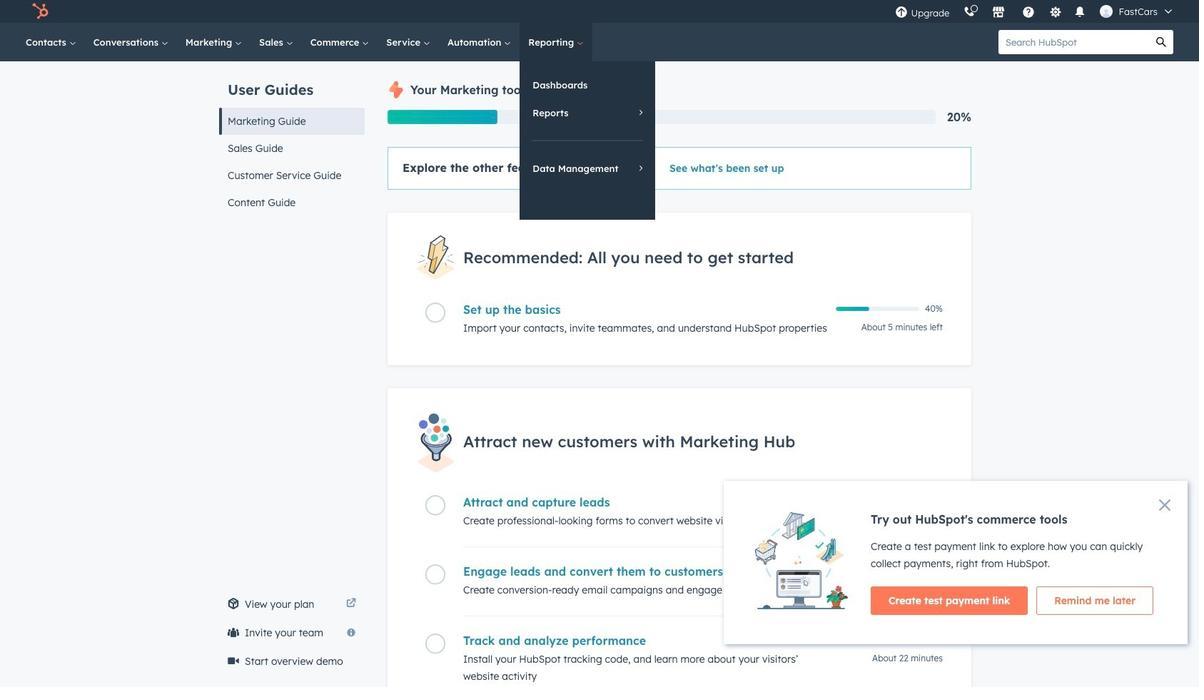 Task type: vqa. For each thing, say whether or not it's contained in the screenshot.
Save view Button
no



Task type: describe. For each thing, give the bounding box(es) containing it.
link opens in a new window image
[[346, 596, 356, 613]]

christina overa image
[[1100, 5, 1113, 18]]

reporting menu
[[520, 61, 656, 220]]

user guides element
[[219, 61, 365, 216]]

[object object] complete progress bar
[[836, 307, 869, 311]]

marketplaces image
[[992, 6, 1005, 19]]

close image
[[1159, 500, 1171, 511]]



Task type: locate. For each thing, give the bounding box(es) containing it.
Search HubSpot search field
[[999, 30, 1149, 54]]

menu
[[888, 0, 1182, 23]]

progress bar
[[388, 110, 497, 124]]

link opens in a new window image
[[346, 599, 356, 610]]



